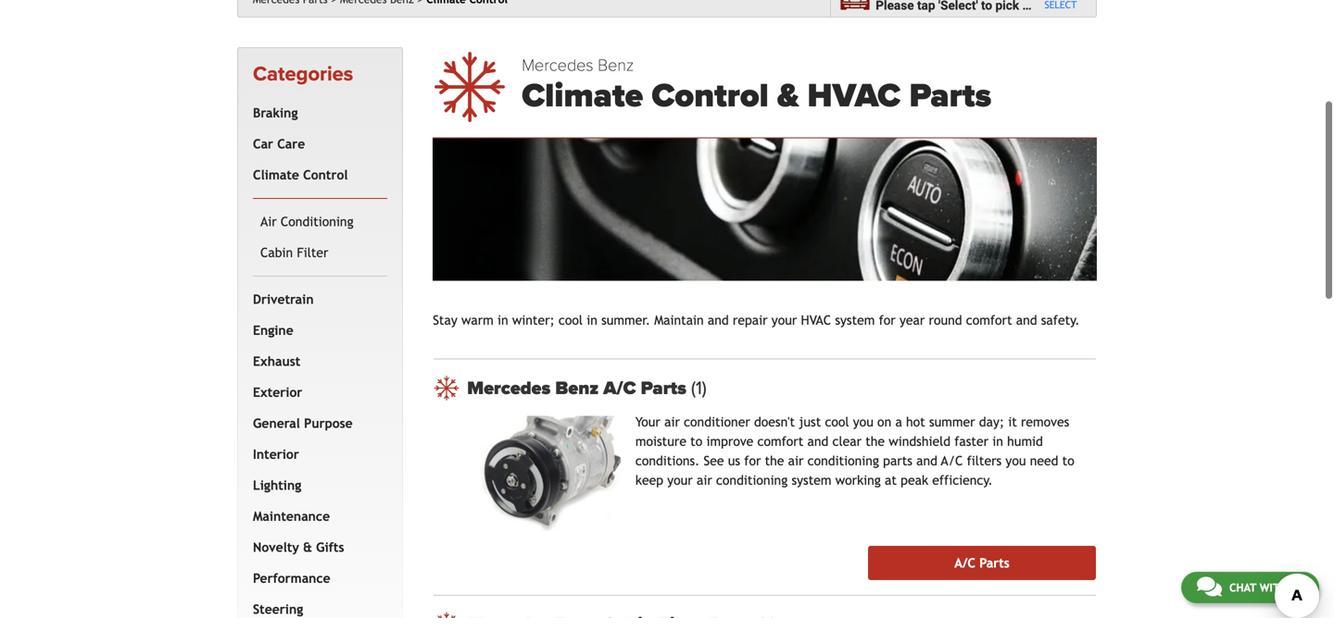 Task type: describe. For each thing, give the bounding box(es) containing it.
care
[[277, 136, 305, 151]]

a/c parts
[[954, 556, 1010, 571]]

at
[[885, 474, 897, 488]]

chat with us
[[1229, 582, 1304, 595]]

1 vertical spatial hvac
[[801, 313, 831, 328]]

doesn't
[[754, 415, 795, 430]]

maintenance link
[[249, 502, 384, 533]]

0 horizontal spatial to
[[690, 435, 703, 450]]

chat
[[1229, 582, 1256, 595]]

a/c inside a/c parts link
[[954, 556, 976, 571]]

mercedes for a/c
[[467, 378, 551, 400]]

working
[[835, 474, 881, 488]]

1 horizontal spatial comfort
[[966, 313, 1012, 328]]

benz for a/c
[[555, 378, 599, 400]]

lighting link
[[249, 471, 384, 502]]

your air conditioner doesn't just cool you on a hot summer day; it removes moisture to improve comfort and clear the windshield faster in humid conditions. see us for the air conditioning parts and a/c filters you need to keep your air conditioning system working at peak efficiency.
[[636, 415, 1075, 488]]

0 horizontal spatial air
[[664, 415, 680, 430]]

category navigation element
[[237, 47, 403, 619]]

summer.
[[601, 313, 650, 328]]

climate control link
[[249, 160, 384, 191]]

conditioner
[[684, 415, 750, 430]]

climate inside category navigation element
[[253, 168, 299, 182]]

comfort inside your air conditioner doesn't just cool you on a hot summer day; it removes moisture to improve comfort and clear the windshield faster in humid conditions. see us for the air conditioning parts and a/c filters you need to keep your air conditioning system working at peak efficiency.
[[757, 435, 804, 450]]

it
[[1008, 415, 1017, 430]]

general purpose
[[253, 416, 353, 431]]

car
[[253, 136, 273, 151]]

general purpose link
[[249, 408, 384, 439]]

improve
[[706, 435, 754, 450]]

interior link
[[249, 439, 384, 471]]

removes
[[1021, 415, 1070, 430]]

1 vertical spatial the
[[765, 454, 784, 469]]

1 vertical spatial conditioning
[[716, 474, 788, 488]]

climate control
[[253, 168, 348, 182]]

your inside your air conditioner doesn't just cool you on a hot summer day; it removes moisture to improve comfort and clear the windshield faster in humid conditions. see us for the air conditioning parts and a/c filters you need to keep your air conditioning system working at peak efficiency.
[[667, 474, 693, 488]]

0 vertical spatial your
[[772, 313, 797, 328]]

and down windshield at the bottom right of page
[[917, 454, 938, 469]]

and left repair
[[708, 313, 729, 328]]

cabin
[[260, 245, 293, 260]]

system inside your air conditioner doesn't just cool you on a hot summer day; it removes moisture to improve comfort and clear the windshield faster in humid conditions. see us for the air conditioning parts and a/c filters you need to keep your air conditioning system working at peak efficiency.
[[792, 474, 832, 488]]

performance
[[253, 571, 330, 586]]

0 horizontal spatial cool
[[559, 313, 583, 328]]

braking
[[253, 105, 298, 120]]

maintain
[[654, 313, 704, 328]]

and left safety.
[[1016, 313, 1037, 328]]

parts
[[883, 454, 913, 469]]

a/c inside your air conditioner doesn't just cool you on a hot summer day; it removes moisture to improve comfort and clear the windshield faster in humid conditions. see us for the air conditioning parts and a/c filters you need to keep your air conditioning system working at peak efficiency.
[[941, 454, 963, 469]]

steering
[[253, 603, 303, 617]]

climate inside mercedes benz climate control & hvac parts
[[522, 76, 643, 116]]

air conditioning
[[260, 214, 354, 229]]

chat with us link
[[1181, 573, 1319, 604]]

parts inside mercedes benz climate control & hvac parts
[[909, 76, 992, 116]]

1 horizontal spatial you
[[1006, 454, 1026, 469]]

& inside category navigation element
[[303, 540, 312, 555]]

filter
[[297, 245, 328, 260]]

conditions.
[[636, 454, 700, 469]]

humid
[[1007, 435, 1043, 450]]

gifts
[[316, 540, 344, 555]]

cabin filter link
[[257, 237, 384, 269]]

1 horizontal spatial air
[[697, 474, 712, 488]]

stay
[[433, 313, 457, 328]]

keep
[[636, 474, 663, 488]]

mercedes benz climate control & hvac parts
[[522, 56, 992, 116]]

novelty
[[253, 540, 299, 555]]

see
[[704, 454, 724, 469]]

clear
[[833, 435, 862, 450]]

novelty & gifts
[[253, 540, 344, 555]]

summer
[[929, 415, 975, 430]]

1 horizontal spatial for
[[879, 313, 896, 328]]

0 vertical spatial a/c
[[603, 378, 636, 400]]

warm
[[461, 313, 494, 328]]

for inside your air conditioner doesn't just cool you on a hot summer day; it removes moisture to improve comfort and clear the windshield faster in humid conditions. see us for the air conditioning parts and a/c filters you need to keep your air conditioning system working at peak efficiency.
[[744, 454, 761, 469]]

exterior
[[253, 385, 302, 400]]

with
[[1260, 582, 1287, 595]]

hvac inside mercedes benz climate control & hvac parts
[[808, 76, 901, 116]]

1 vertical spatial parts
[[641, 378, 687, 400]]

novelty & gifts link
[[249, 533, 384, 564]]

drivetrain link
[[249, 284, 384, 315]]

mercedes benz                                                                                    a/c parts link
[[467, 378, 1096, 400]]



Task type: locate. For each thing, give the bounding box(es) containing it.
air up moisture
[[664, 415, 680, 430]]

0 vertical spatial climate
[[522, 76, 643, 116]]

comfort
[[966, 313, 1012, 328], [757, 435, 804, 450]]

0 horizontal spatial comfort
[[757, 435, 804, 450]]

0 vertical spatial you
[[853, 415, 874, 430]]

us
[[1290, 582, 1304, 595]]

system left working
[[792, 474, 832, 488]]

control
[[652, 76, 769, 116], [303, 168, 348, 182]]

engine
[[253, 323, 293, 338]]

the
[[866, 435, 885, 450], [765, 454, 784, 469]]

0 vertical spatial for
[[879, 313, 896, 328]]

peak
[[901, 474, 928, 488]]

for right us
[[744, 454, 761, 469]]

air
[[664, 415, 680, 430], [788, 454, 804, 469], [697, 474, 712, 488]]

efficiency.
[[932, 474, 993, 488]]

conditioning down clear
[[808, 454, 879, 469]]

need
[[1030, 454, 1059, 469]]

0 vertical spatial cool
[[559, 313, 583, 328]]

1 vertical spatial air
[[788, 454, 804, 469]]

0 vertical spatial to
[[690, 435, 703, 450]]

in inside your air conditioner doesn't just cool you on a hot summer day; it removes moisture to improve comfort and clear the windshield faster in humid conditions. see us for the air conditioning parts and a/c filters you need to keep your air conditioning system working at peak efficiency.
[[993, 435, 1003, 450]]

the down on
[[866, 435, 885, 450]]

cabin filter
[[260, 245, 328, 260]]

you
[[853, 415, 874, 430], [1006, 454, 1026, 469]]

year
[[900, 313, 925, 328]]

1 horizontal spatial &
[[777, 76, 799, 116]]

0 horizontal spatial conditioning
[[716, 474, 788, 488]]

purpose
[[304, 416, 353, 431]]

0 vertical spatial control
[[652, 76, 769, 116]]

climate control subcategories element
[[253, 198, 387, 277]]

0 vertical spatial hvac
[[808, 76, 901, 116]]

braking link
[[249, 98, 384, 129]]

1 vertical spatial your
[[667, 474, 693, 488]]

0 horizontal spatial control
[[303, 168, 348, 182]]

a/c
[[603, 378, 636, 400], [941, 454, 963, 469], [954, 556, 976, 571]]

control inside category navigation element
[[303, 168, 348, 182]]

your right repair
[[772, 313, 797, 328]]

1 horizontal spatial to
[[1062, 454, 1075, 469]]

1 horizontal spatial your
[[772, 313, 797, 328]]

0 horizontal spatial for
[[744, 454, 761, 469]]

1 vertical spatial comfort
[[757, 435, 804, 450]]

faster
[[955, 435, 989, 450]]

in right the warm
[[498, 313, 508, 328]]

1 horizontal spatial control
[[652, 76, 769, 116]]

mercedes
[[522, 56, 594, 76], [467, 378, 551, 400]]

comments image
[[1197, 576, 1222, 599]]

0 horizontal spatial climate
[[253, 168, 299, 182]]

moisture
[[636, 435, 687, 450]]

winter;
[[512, 313, 555, 328]]

0 horizontal spatial your
[[667, 474, 693, 488]]

for
[[879, 313, 896, 328], [744, 454, 761, 469]]

for left "year"
[[879, 313, 896, 328]]

system
[[835, 313, 875, 328], [792, 474, 832, 488]]

1 vertical spatial system
[[792, 474, 832, 488]]

interior
[[253, 447, 299, 462]]

benz for climate
[[598, 56, 634, 76]]

conditioning
[[808, 454, 879, 469], [716, 474, 788, 488]]

car care
[[253, 136, 305, 151]]

0 vertical spatial system
[[835, 313, 875, 328]]

0 vertical spatial comfort
[[966, 313, 1012, 328]]

2 horizontal spatial air
[[788, 454, 804, 469]]

0 vertical spatial &
[[777, 76, 799, 116]]

your
[[636, 415, 661, 430]]

1 vertical spatial benz
[[555, 378, 599, 400]]

comfort right the round
[[966, 313, 1012, 328]]

categories
[[253, 62, 353, 87]]

1 vertical spatial control
[[303, 168, 348, 182]]

climate control & hvac parts banner image image
[[433, 139, 1097, 281]]

maintenance
[[253, 509, 330, 524]]

1 horizontal spatial climate
[[522, 76, 643, 116]]

safety.
[[1041, 313, 1080, 328]]

to right need
[[1062, 454, 1075, 469]]

air conditioning link
[[257, 206, 384, 237]]

in left summer.
[[587, 313, 597, 328]]

and down just
[[807, 435, 829, 450]]

cool inside your air conditioner doesn't just cool you on a hot summer day; it removes moisture to improve comfort and clear the windshield faster in humid conditions. see us for the air conditioning parts and a/c filters you need to keep your air conditioning system working at peak efficiency.
[[825, 415, 849, 430]]

0 horizontal spatial in
[[498, 313, 508, 328]]

1 vertical spatial &
[[303, 540, 312, 555]]

cool
[[559, 313, 583, 328], [825, 415, 849, 430]]

0 vertical spatial conditioning
[[808, 454, 879, 469]]

1 vertical spatial mercedes
[[467, 378, 551, 400]]

exhaust
[[253, 354, 300, 369]]

your
[[772, 313, 797, 328], [667, 474, 693, 488]]

1 vertical spatial cool
[[825, 415, 849, 430]]

0 horizontal spatial the
[[765, 454, 784, 469]]

1 vertical spatial climate
[[253, 168, 299, 182]]

hot
[[906, 415, 925, 430]]

1 horizontal spatial conditioning
[[808, 454, 879, 469]]

1 horizontal spatial the
[[866, 435, 885, 450]]

a/c up the efficiency.
[[941, 454, 963, 469]]

1 horizontal spatial cool
[[825, 415, 849, 430]]

& inside mercedes benz climate control & hvac parts
[[777, 76, 799, 116]]

0 vertical spatial air
[[664, 415, 680, 430]]

drivetrain
[[253, 292, 314, 307]]

car care link
[[249, 129, 384, 160]]

1 vertical spatial a/c
[[941, 454, 963, 469]]

just
[[799, 415, 821, 430]]

0 horizontal spatial system
[[792, 474, 832, 488]]

in down day;
[[993, 435, 1003, 450]]

mercedes inside mercedes benz climate control & hvac parts
[[522, 56, 594, 76]]

day;
[[979, 415, 1004, 430]]

benz inside mercedes benz climate control & hvac parts
[[598, 56, 634, 76]]

exhaust link
[[249, 346, 384, 377]]

0 vertical spatial parts
[[909, 76, 992, 116]]

climate
[[522, 76, 643, 116], [253, 168, 299, 182]]

lighting
[[253, 478, 301, 493]]

2 vertical spatial air
[[697, 474, 712, 488]]

a/c parts thumbnail image image
[[467, 417, 621, 532]]

air down just
[[788, 454, 804, 469]]

1 vertical spatial for
[[744, 454, 761, 469]]

comfort down doesn't
[[757, 435, 804, 450]]

parts
[[909, 76, 992, 116], [641, 378, 687, 400], [980, 556, 1010, 571]]

0 vertical spatial mercedes
[[522, 56, 594, 76]]

conditioning
[[281, 214, 354, 229]]

stay warm in winter; cool in summer. maintain and repair your hvac system for year round comfort and safety.
[[433, 313, 1080, 328]]

filters
[[967, 454, 1002, 469]]

on
[[877, 415, 892, 430]]

a
[[895, 415, 902, 430]]

repair
[[733, 313, 768, 328]]

to down conditioner
[[690, 435, 703, 450]]

a/c up your
[[603, 378, 636, 400]]

2 horizontal spatial in
[[993, 435, 1003, 450]]

conditioning down us
[[716, 474, 788, 488]]

air
[[260, 214, 277, 229]]

1 vertical spatial you
[[1006, 454, 1026, 469]]

the down doesn't
[[765, 454, 784, 469]]

us
[[728, 454, 740, 469]]

&
[[777, 76, 799, 116], [303, 540, 312, 555]]

2 vertical spatial a/c
[[954, 556, 976, 571]]

1 horizontal spatial system
[[835, 313, 875, 328]]

you left on
[[853, 415, 874, 430]]

0 horizontal spatial &
[[303, 540, 312, 555]]

system left "year"
[[835, 313, 875, 328]]

1 horizontal spatial in
[[587, 313, 597, 328]]

control inside mercedes benz climate control & hvac parts
[[652, 76, 769, 116]]

2 vertical spatial parts
[[980, 556, 1010, 571]]

windshield
[[889, 435, 951, 450]]

to
[[690, 435, 703, 450], [1062, 454, 1075, 469]]

cool right winter;
[[559, 313, 583, 328]]

benz
[[598, 56, 634, 76], [555, 378, 599, 400]]

1 vertical spatial to
[[1062, 454, 1075, 469]]

mercedes benz                                                                                    a/c parts
[[467, 378, 691, 400]]

0 vertical spatial the
[[866, 435, 885, 450]]

0 horizontal spatial you
[[853, 415, 874, 430]]

0 vertical spatial benz
[[598, 56, 634, 76]]

round
[[929, 313, 962, 328]]

a/c down the efficiency.
[[954, 556, 976, 571]]

cool up clear
[[825, 415, 849, 430]]

steering link
[[249, 595, 384, 619]]

your down conditions.
[[667, 474, 693, 488]]

in
[[498, 313, 508, 328], [587, 313, 597, 328], [993, 435, 1003, 450]]

hvac
[[808, 76, 901, 116], [801, 313, 831, 328]]

performance link
[[249, 564, 384, 595]]

mercedes for climate
[[522, 56, 594, 76]]

general
[[253, 416, 300, 431]]

exterior link
[[249, 377, 384, 408]]

engine link
[[249, 315, 384, 346]]

you down humid
[[1006, 454, 1026, 469]]

a/c parts link
[[868, 547, 1096, 581]]

air down 'see'
[[697, 474, 712, 488]]



Task type: vqa. For each thing, say whether or not it's contained in the screenshot.
content,
no



